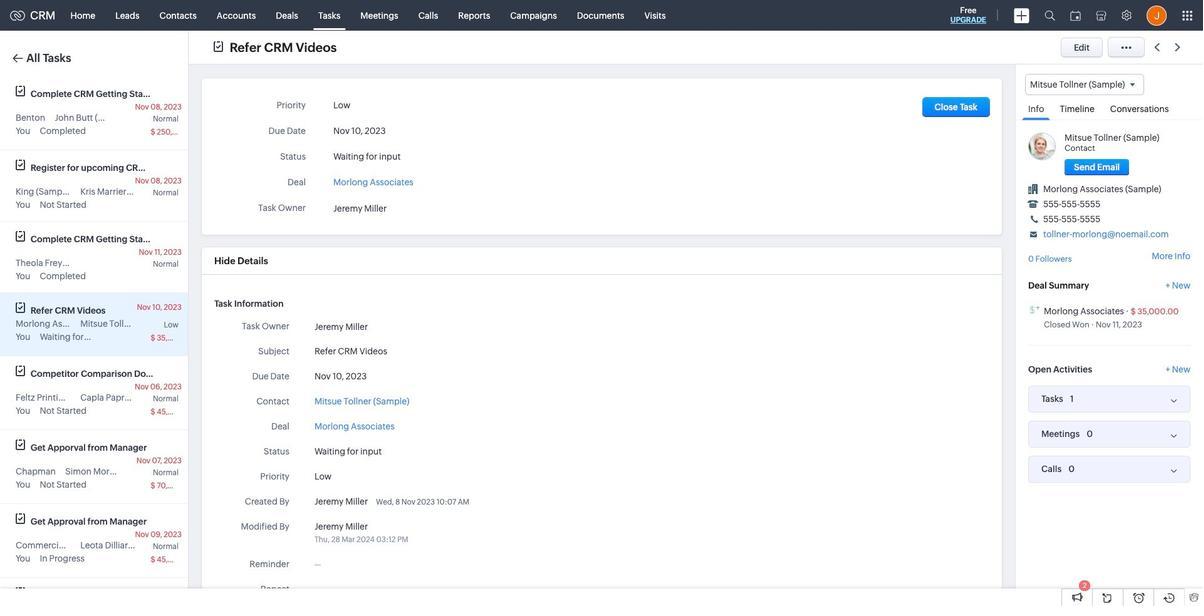 Task type: describe. For each thing, give the bounding box(es) containing it.
create menu element
[[1007, 0, 1038, 30]]

profile image
[[1147, 5, 1167, 25]]

logo image
[[10, 10, 25, 20]]

profile element
[[1140, 0, 1175, 30]]

search element
[[1038, 0, 1063, 31]]

create menu image
[[1014, 8, 1030, 23]]



Task type: vqa. For each thing, say whether or not it's contained in the screenshot.
Create Menu Image at the right top
yes



Task type: locate. For each thing, give the bounding box(es) containing it.
previous record image
[[1155, 43, 1161, 51]]

None button
[[1065, 159, 1130, 176]]

calendar image
[[1071, 10, 1082, 20]]

None field
[[1026, 74, 1145, 95]]

search image
[[1045, 10, 1056, 21]]

next record image
[[1176, 43, 1184, 51]]



